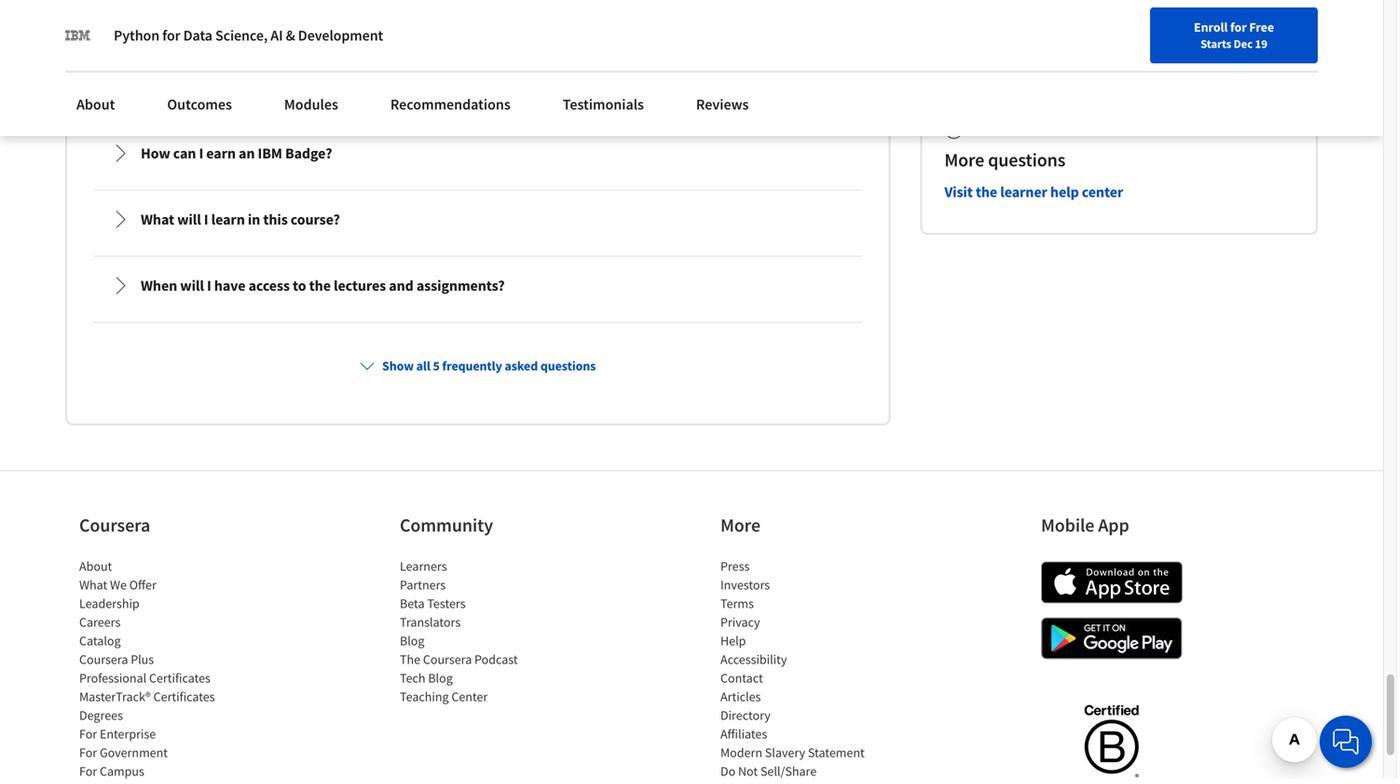 Task type: locate. For each thing, give the bounding box(es) containing it.
about link for frequently asked questions
[[65, 84, 126, 125]]

1 horizontal spatial more
[[945, 148, 985, 171]]

python
[[114, 26, 159, 45]]

what inside 'about what we offer leadership careers catalog coursera plus professional certificates mastertrack® certificates degrees for enterprise for government'
[[79, 576, 107, 593]]

1 list from the left
[[79, 557, 238, 779]]

i left the learn
[[204, 210, 208, 229]]

visit
[[945, 183, 973, 201]]

testers
[[427, 595, 466, 612]]

about link down frequently
[[65, 84, 126, 125]]

more up the press
[[721, 513, 761, 537]]

i right can
[[199, 144, 203, 163]]

questions
[[262, 33, 371, 66], [988, 148, 1066, 171], [540, 357, 596, 374]]

will inside dropdown button
[[180, 276, 204, 295]]

mastertrack®
[[79, 688, 151, 705]]

press investors terms privacy help accessibility contact articles directory affiliates modern slavery statement
[[721, 558, 865, 761]]

asked
[[191, 33, 257, 66], [505, 357, 538, 374]]

list item down government on the left of the page
[[79, 762, 238, 779]]

1 vertical spatial i
[[204, 210, 208, 229]]

testimonials
[[563, 95, 644, 114]]

articles
[[721, 688, 761, 705]]

ai
[[271, 26, 283, 45]]

will
[[177, 210, 201, 229], [180, 276, 204, 295]]

what will i learn in this course?
[[141, 210, 340, 229]]

will for when
[[180, 276, 204, 295]]

teaching center link
[[400, 688, 488, 705]]

1 horizontal spatial list
[[400, 557, 558, 706]]

mobile app
[[1041, 513, 1129, 537]]

can
[[173, 144, 196, 163]]

0 horizontal spatial more
[[721, 513, 761, 537]]

1 horizontal spatial asked
[[505, 357, 538, 374]]

opens in a new tab image
[[130, 250, 145, 265], [347, 287, 362, 302]]

2 vertical spatial questions
[[540, 357, 596, 374]]

i for earn
[[199, 144, 203, 163]]

0 vertical spatial i
[[199, 144, 203, 163]]

about link for community
[[79, 558, 112, 575]]

0 vertical spatial more
[[945, 148, 985, 171]]

1 for from the top
[[79, 726, 97, 742]]

0 horizontal spatial asked
[[191, 33, 257, 66]]

will for what
[[177, 210, 201, 229]]

for
[[79, 726, 97, 742], [79, 744, 97, 761]]

0 horizontal spatial for
[[162, 26, 180, 45]]

the
[[976, 183, 998, 201], [309, 276, 331, 295]]

what inside 'what will i learn in this course?' "dropdown button"
[[141, 210, 174, 229]]

1 horizontal spatial questions
[[540, 357, 596, 374]]

1 vertical spatial for
[[79, 744, 97, 761]]

i left have
[[207, 276, 211, 295]]

about
[[76, 95, 115, 114], [79, 558, 112, 575]]

i inside when will i have access to the lectures and assignments? dropdown button
[[207, 276, 211, 295]]

0 vertical spatial about
[[76, 95, 115, 114]]

this
[[263, 210, 288, 229]]

coursera image
[[22, 15, 141, 45]]

more for more
[[721, 513, 761, 537]]

coursera for learners partners beta testers translators blog the coursera podcast tech blog teaching center
[[423, 651, 472, 668]]

about for about what we offer leadership careers catalog coursera plus professional certificates mastertrack® certificates degrees for enterprise for government
[[79, 558, 112, 575]]

1 vertical spatial will
[[180, 276, 204, 295]]

how
[[141, 144, 170, 163]]

3 list from the left
[[721, 557, 879, 779]]

professional certificates link
[[79, 670, 211, 686]]

0 vertical spatial the
[[976, 183, 998, 201]]

show all 5 frequently asked questions button
[[352, 349, 603, 383]]

1 vertical spatial about link
[[79, 558, 112, 575]]

professional
[[79, 670, 147, 686]]

2 list from the left
[[400, 557, 558, 706]]

blog up the "the"
[[400, 632, 425, 649]]

1 list item from the left
[[79, 762, 238, 779]]

list containing learners
[[400, 557, 558, 706]]

i inside 'what will i learn in this course?' "dropdown button"
[[204, 210, 208, 229]]

terms
[[721, 595, 754, 612]]

1 horizontal spatial for
[[1230, 19, 1247, 35]]

about up the 'what we offer' link
[[79, 558, 112, 575]]

1 horizontal spatial list item
[[721, 762, 879, 779]]

1 vertical spatial questions
[[988, 148, 1066, 171]]

contact link
[[721, 670, 763, 686]]

terms link
[[721, 595, 754, 612]]

what up when
[[141, 210, 174, 229]]

list for community
[[400, 557, 558, 706]]

will right when
[[180, 276, 204, 295]]

blog link
[[400, 632, 425, 649]]

when will i have access to the lectures and assignments? button
[[96, 259, 860, 312]]

for inside enroll for free starts dec 19
[[1230, 19, 1247, 35]]

list
[[79, 557, 238, 779], [400, 557, 558, 706], [721, 557, 879, 779]]

for up dec
[[1230, 19, 1247, 35]]

offer
[[129, 576, 156, 593]]

blog up teaching center link
[[428, 670, 453, 686]]

podcast
[[475, 651, 518, 668]]

how can i earn an ibm badge? button
[[96, 127, 860, 179]]

list containing press
[[721, 557, 879, 779]]

2 list item from the left
[[721, 762, 879, 779]]

1 vertical spatial asked
[[505, 357, 538, 374]]

what will i learn in this course? button
[[96, 193, 860, 245]]

enroll for free starts dec 19
[[1194, 19, 1274, 51]]

catalog
[[79, 632, 121, 649]]

the right the visit
[[976, 183, 998, 201]]

1 vertical spatial opens in a new tab image
[[347, 287, 362, 302]]

press
[[721, 558, 750, 575]]

0 horizontal spatial opens in a new tab image
[[130, 250, 145, 265]]

menu item
[[992, 19, 1112, 79]]

coursera inside 'about what we offer leadership careers catalog coursera plus professional certificates mastertrack® certificates degrees for enterprise for government'
[[79, 651, 128, 668]]

2 horizontal spatial questions
[[988, 148, 1066, 171]]

coursera down the "catalog"
[[79, 651, 128, 668]]

0 horizontal spatial list item
[[79, 762, 238, 779]]

beta
[[400, 595, 425, 612]]

all
[[416, 357, 430, 374]]

0 vertical spatial blog
[[400, 632, 425, 649]]

0 vertical spatial questions
[[262, 33, 371, 66]]

tech
[[400, 670, 426, 686]]

certificates
[[149, 670, 211, 686], [153, 688, 215, 705]]

certificates up mastertrack® certificates link
[[149, 670, 211, 686]]

asked right frequently at the left top
[[505, 357, 538, 374]]

coursera up tech blog link
[[423, 651, 472, 668]]

privacy link
[[721, 614, 760, 630]]

coursera
[[79, 513, 150, 537], [79, 651, 128, 668], [423, 651, 472, 668]]

list for coursera
[[79, 557, 238, 779]]

statement
[[808, 744, 865, 761]]

for government link
[[79, 744, 168, 761]]

certificates down professional certificates link
[[153, 688, 215, 705]]

0 vertical spatial what
[[141, 210, 174, 229]]

0 vertical spatial will
[[177, 210, 201, 229]]

opens in a new tab image up when
[[130, 250, 145, 265]]

more up the visit
[[945, 148, 985, 171]]

will left the learn
[[177, 210, 201, 229]]

coursera up the 'what we offer' link
[[79, 513, 150, 537]]

opens in a new tab image left and
[[347, 287, 362, 302]]

for down the degrees
[[79, 726, 97, 742]]

the right to
[[309, 276, 331, 295]]

more
[[945, 148, 985, 171], [721, 513, 761, 537]]

affiliates link
[[721, 726, 767, 742]]

0 vertical spatial about link
[[65, 84, 126, 125]]

and
[[389, 276, 414, 295]]

leadership link
[[79, 595, 140, 612]]

badge?
[[285, 144, 332, 163]]

asked left ai
[[191, 33, 257, 66]]

2 vertical spatial i
[[207, 276, 211, 295]]

about down frequently
[[76, 95, 115, 114]]

data
[[183, 26, 212, 45]]

0 horizontal spatial blog
[[400, 632, 425, 649]]

what
[[141, 210, 174, 229], [79, 576, 107, 593]]

for down the for enterprise 'link' at the bottom left
[[79, 744, 97, 761]]

0 vertical spatial for
[[79, 726, 97, 742]]

list item down the modern slavery statement link
[[721, 762, 879, 779]]

about link up the 'what we offer' link
[[79, 558, 112, 575]]

recommendations link
[[379, 84, 522, 125]]

1 vertical spatial the
[[309, 276, 331, 295]]

coursera inside learners partners beta testers translators blog the coursera podcast tech blog teaching center
[[423, 651, 472, 668]]

None search field
[[266, 12, 629, 49]]

1 horizontal spatial what
[[141, 210, 174, 229]]

about inside 'link'
[[76, 95, 115, 114]]

for left the data
[[162, 26, 180, 45]]

teaching
[[400, 688, 449, 705]]

list containing about
[[79, 557, 238, 779]]

will inside "dropdown button"
[[177, 210, 201, 229]]

1 vertical spatial blog
[[428, 670, 453, 686]]

list item
[[79, 762, 238, 779], [721, 762, 879, 779]]

1 vertical spatial more
[[721, 513, 761, 537]]

app
[[1098, 513, 1129, 537]]

0 horizontal spatial the
[[309, 276, 331, 295]]

about for about
[[76, 95, 115, 114]]

0 vertical spatial certificates
[[149, 670, 211, 686]]

1 vertical spatial certificates
[[153, 688, 215, 705]]

help
[[1050, 183, 1079, 201]]

about inside 'about what we offer leadership careers catalog coursera plus professional certificates mastertrack® certificates degrees for enterprise for government'
[[79, 558, 112, 575]]

how can i earn an ibm badge?
[[141, 144, 332, 163]]

learn
[[211, 210, 245, 229]]

1 horizontal spatial blog
[[428, 670, 453, 686]]

1 vertical spatial about
[[79, 558, 112, 575]]

i inside "how can i earn an ibm badge?" dropdown button
[[199, 144, 203, 163]]

learner
[[1000, 183, 1048, 201]]

access
[[248, 276, 290, 295]]

1 vertical spatial what
[[79, 576, 107, 593]]

0 horizontal spatial what
[[79, 576, 107, 593]]

help
[[721, 632, 746, 649]]

2 horizontal spatial list
[[721, 557, 879, 779]]

tech blog link
[[400, 670, 453, 686]]

what up leadership link
[[79, 576, 107, 593]]

0 horizontal spatial list
[[79, 557, 238, 779]]

translators link
[[400, 614, 461, 630]]

development
[[298, 26, 383, 45]]

about link
[[65, 84, 126, 125], [79, 558, 112, 575]]

19
[[1255, 36, 1268, 51]]



Task type: describe. For each thing, give the bounding box(es) containing it.
starts
[[1201, 36, 1232, 51]]

testimonials link
[[552, 84, 655, 125]]

modern slavery statement link
[[721, 744, 865, 761]]

dec
[[1234, 36, 1253, 51]]

more questions
[[945, 148, 1066, 171]]

assignments?
[[417, 276, 505, 295]]

mobile
[[1041, 513, 1095, 537]]

government
[[100, 744, 168, 761]]

plus
[[131, 651, 154, 668]]

modern
[[721, 744, 763, 761]]

privacy
[[721, 614, 760, 630]]

i for learn
[[204, 210, 208, 229]]

5
[[433, 357, 440, 374]]

coursera plus link
[[79, 651, 154, 668]]

get it on google play image
[[1041, 617, 1183, 659]]

translators
[[400, 614, 461, 630]]

outcomes link
[[156, 84, 243, 125]]

articles link
[[721, 688, 761, 705]]

1 horizontal spatial opens in a new tab image
[[347, 287, 362, 302]]

affiliates
[[721, 726, 767, 742]]

&
[[286, 26, 295, 45]]

logo of certified b corporation image
[[1073, 694, 1150, 779]]

recommendations
[[390, 95, 511, 114]]

1 horizontal spatial the
[[976, 183, 998, 201]]

slavery
[[765, 744, 805, 761]]

download on the app store image
[[1041, 561, 1183, 603]]

we
[[110, 576, 127, 593]]

partners
[[400, 576, 446, 593]]

chat with us image
[[1331, 727, 1361, 757]]

when
[[141, 276, 177, 295]]

frequently
[[65, 33, 186, 66]]

the
[[400, 651, 420, 668]]

show
[[382, 357, 414, 374]]

about what we offer leadership careers catalog coursera plus professional certificates mastertrack® certificates degrees for enterprise for government
[[79, 558, 215, 761]]

beta testers link
[[400, 595, 466, 612]]

directory
[[721, 707, 771, 724]]

center
[[1082, 183, 1123, 201]]

learners link
[[400, 558, 447, 575]]

to
[[293, 276, 306, 295]]

catalog link
[[79, 632, 121, 649]]

lectures
[[334, 276, 386, 295]]

python for data science, ai & development
[[114, 26, 383, 45]]

enterprise
[[100, 726, 156, 742]]

coursera for about what we offer leadership careers catalog coursera plus professional certificates mastertrack® certificates degrees for enterprise for government
[[79, 651, 128, 668]]

an
[[239, 144, 255, 163]]

list item for coursera
[[79, 762, 238, 779]]

investors link
[[721, 576, 770, 593]]

careers
[[79, 614, 121, 630]]

enroll
[[1194, 19, 1228, 35]]

ibm image
[[65, 22, 91, 48]]

opens in a new tab image
[[385, 250, 400, 265]]

community
[[400, 513, 493, 537]]

have
[[214, 276, 246, 295]]

reviews link
[[685, 84, 760, 125]]

for enterprise link
[[79, 726, 156, 742]]

accessibility
[[721, 651, 787, 668]]

accessibility link
[[721, 651, 787, 668]]

list item for more
[[721, 762, 879, 779]]

questions inside show all 5 frequently asked questions "dropdown button"
[[540, 357, 596, 374]]

directory link
[[721, 707, 771, 724]]

visit the learner help center link
[[945, 183, 1123, 201]]

show notifications image
[[1132, 23, 1154, 46]]

mastertrack® certificates link
[[79, 688, 215, 705]]

course?
[[291, 210, 340, 229]]

show all 5 frequently asked questions
[[382, 357, 596, 374]]

modules
[[284, 95, 338, 114]]

science,
[[215, 26, 268, 45]]

outcomes
[[167, 95, 232, 114]]

learners
[[400, 558, 447, 575]]

press link
[[721, 558, 750, 575]]

asked inside "dropdown button"
[[505, 357, 538, 374]]

list for more
[[721, 557, 879, 779]]

frequently
[[442, 357, 502, 374]]

leadership
[[79, 595, 140, 612]]

degrees
[[79, 707, 123, 724]]

more for more questions
[[945, 148, 985, 171]]

2 for from the top
[[79, 744, 97, 761]]

the coursera podcast link
[[400, 651, 518, 668]]

for for python
[[162, 26, 180, 45]]

reviews
[[696, 95, 749, 114]]

frequently asked questions
[[65, 33, 371, 66]]

careers link
[[79, 614, 121, 630]]

for for enroll
[[1230, 19, 1247, 35]]

modules link
[[273, 84, 349, 125]]

when will i have access to the lectures and assignments?
[[141, 276, 505, 295]]

help link
[[721, 632, 746, 649]]

0 vertical spatial asked
[[191, 33, 257, 66]]

0 horizontal spatial questions
[[262, 33, 371, 66]]

the inside dropdown button
[[309, 276, 331, 295]]

i for have
[[207, 276, 211, 295]]

free
[[1249, 19, 1274, 35]]

0 vertical spatial opens in a new tab image
[[130, 250, 145, 265]]

collapsed list
[[89, 121, 866, 511]]

earn
[[206, 144, 236, 163]]

visit the learner help center
[[945, 183, 1123, 201]]



Task type: vqa. For each thing, say whether or not it's contained in the screenshot.
list item to the left
yes



